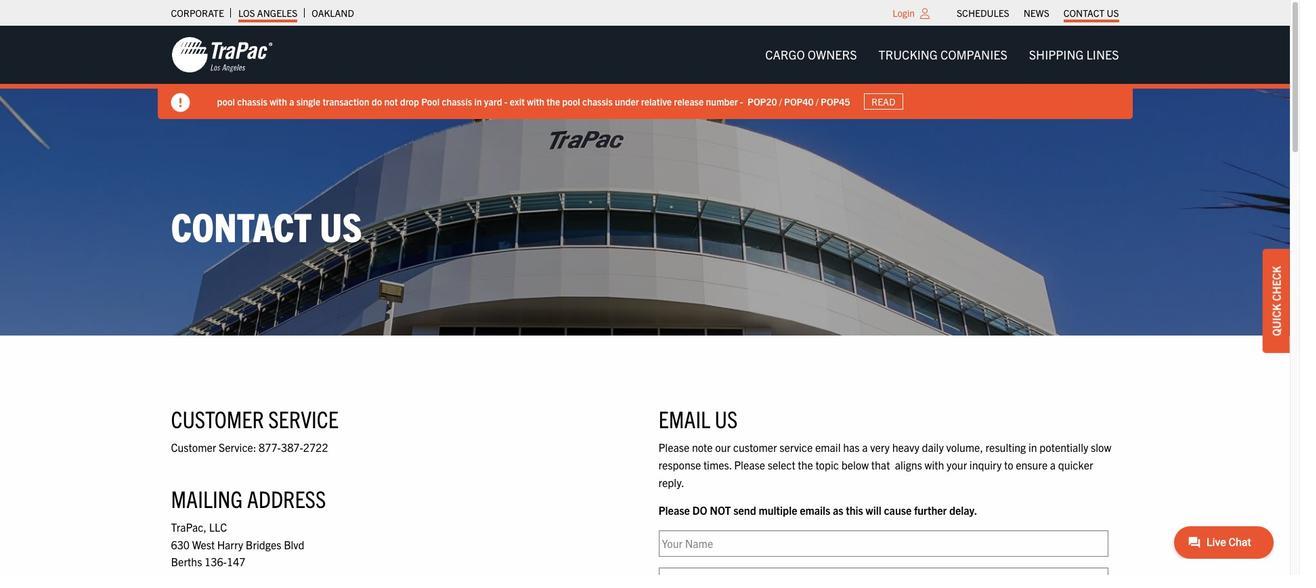 Task type: locate. For each thing, give the bounding box(es) containing it.
/ left pop40
[[780, 95, 782, 107]]

lines
[[1087, 47, 1120, 62]]

1 horizontal spatial contact us
[[1064, 7, 1120, 19]]

delay.
[[950, 504, 978, 518]]

customer
[[171, 405, 264, 434], [171, 441, 216, 455]]

login
[[893, 7, 915, 19]]

2 vertical spatial please
[[659, 504, 690, 518]]

please note our customer service email has a very heavy daily volume, resulting in potentially slow response times. please select the topic below that  aligns with your inquiry to ensure a quicker reply.
[[659, 441, 1112, 490]]

with right exit
[[527, 95, 545, 107]]

-
[[505, 95, 508, 107], [740, 95, 744, 107]]

will
[[866, 504, 882, 518]]

number
[[706, 95, 738, 107]]

please down customer
[[735, 459, 766, 472]]

the right exit
[[547, 95, 560, 107]]

1 horizontal spatial chassis
[[442, 95, 472, 107]]

0 vertical spatial menu bar
[[950, 3, 1127, 22]]

1 horizontal spatial /
[[816, 95, 819, 107]]

1 vertical spatial menu bar
[[755, 41, 1130, 69]]

los angeles image
[[171, 36, 273, 74]]

below
[[842, 459, 869, 472]]

1 vertical spatial customer
[[171, 441, 216, 455]]

2 vertical spatial a
[[1051, 459, 1056, 472]]

email
[[816, 441, 841, 455]]

the
[[547, 95, 560, 107], [798, 459, 813, 472]]

0 vertical spatial a
[[289, 95, 294, 107]]

0 vertical spatial contact
[[1064, 7, 1105, 19]]

0 vertical spatial contact us
[[1064, 7, 1120, 19]]

1 horizontal spatial us
[[715, 405, 738, 434]]

resulting
[[986, 441, 1027, 455]]

0 horizontal spatial pool
[[217, 95, 235, 107]]

to
[[1005, 459, 1014, 472]]

chassis
[[237, 95, 268, 107], [442, 95, 472, 107], [583, 95, 613, 107]]

2 customer from the top
[[171, 441, 216, 455]]

the inside banner
[[547, 95, 560, 107]]

very
[[871, 441, 890, 455]]

banner containing cargo owners
[[0, 26, 1301, 119]]

0 horizontal spatial chassis
[[237, 95, 268, 107]]

check
[[1270, 266, 1284, 302]]

service
[[268, 405, 339, 434]]

1 horizontal spatial pool
[[563, 95, 580, 107]]

1 horizontal spatial the
[[798, 459, 813, 472]]

solid image
[[171, 93, 190, 112]]

this
[[846, 504, 864, 518]]

1 chassis from the left
[[237, 95, 268, 107]]

cargo owners
[[766, 47, 857, 62]]

trapac, llc 630 west harry bridges blvd berths 136-147
[[171, 521, 305, 569]]

harry
[[217, 538, 243, 552]]

1 vertical spatial please
[[735, 459, 766, 472]]

0 vertical spatial the
[[547, 95, 560, 107]]

email
[[659, 405, 711, 434]]

in up ensure
[[1029, 441, 1038, 455]]

quick check link
[[1263, 249, 1291, 354]]

menu bar up shipping
[[950, 3, 1127, 22]]

please up response
[[659, 441, 690, 455]]

pool right solid 'icon'
[[217, 95, 235, 107]]

that
[[872, 459, 890, 472]]

potentially
[[1040, 441, 1089, 455]]

1 vertical spatial us
[[320, 201, 362, 250]]

los angeles
[[238, 7, 298, 19]]

times.
[[704, 459, 732, 472]]

please left do
[[659, 504, 690, 518]]

single
[[296, 95, 321, 107]]

customer left service:
[[171, 441, 216, 455]]

trapac,
[[171, 521, 207, 535]]

2 horizontal spatial with
[[925, 459, 945, 472]]

us
[[1107, 7, 1120, 19], [320, 201, 362, 250], [715, 405, 738, 434]]

0 horizontal spatial /
[[780, 95, 782, 107]]

menu bar containing cargo owners
[[755, 41, 1130, 69]]

a down potentially
[[1051, 459, 1056, 472]]

in
[[474, 95, 482, 107], [1029, 441, 1038, 455]]

chassis right pool
[[442, 95, 472, 107]]

- right number
[[740, 95, 744, 107]]

customer up service:
[[171, 405, 264, 434]]

0 horizontal spatial -
[[505, 95, 508, 107]]

customer
[[733, 441, 777, 455]]

/ left pop45
[[816, 95, 819, 107]]

a
[[289, 95, 294, 107], [863, 441, 868, 455], [1051, 459, 1056, 472]]

customer service
[[171, 405, 339, 434]]

as
[[833, 504, 844, 518]]

contact us
[[1064, 7, 1120, 19], [171, 201, 362, 250]]

- left exit
[[505, 95, 508, 107]]

1 horizontal spatial a
[[863, 441, 868, 455]]

send
[[734, 504, 757, 518]]

mailing
[[171, 484, 243, 513]]

1 - from the left
[[505, 95, 508, 107]]

the down service in the right of the page
[[798, 459, 813, 472]]

schedules
[[957, 7, 1010, 19]]

cause
[[884, 504, 912, 518]]

inquiry
[[970, 459, 1002, 472]]

with
[[270, 95, 287, 107], [527, 95, 545, 107], [925, 459, 945, 472]]

0 horizontal spatial in
[[474, 95, 482, 107]]

exit
[[510, 95, 525, 107]]

1 customer from the top
[[171, 405, 264, 434]]

further
[[915, 504, 947, 518]]

quicker
[[1059, 459, 1094, 472]]

2 / from the left
[[816, 95, 819, 107]]

please for our
[[659, 441, 690, 455]]

pop40
[[785, 95, 814, 107]]

the inside the please note our customer service email has a very heavy daily volume, resulting in potentially slow response times. please select the topic below that  aligns with your inquiry to ensure a quicker reply.
[[798, 459, 813, 472]]

0 vertical spatial please
[[659, 441, 690, 455]]

login link
[[893, 7, 915, 19]]

menu bar down light image
[[755, 41, 1130, 69]]

mailing address
[[171, 484, 326, 513]]

0 horizontal spatial contact us
[[171, 201, 362, 250]]

response
[[659, 459, 701, 472]]

2 horizontal spatial chassis
[[583, 95, 613, 107]]

has
[[844, 441, 860, 455]]

pool right exit
[[563, 95, 580, 107]]

cargo owners link
[[755, 41, 868, 69]]

banner
[[0, 26, 1301, 119]]

1 pool from the left
[[217, 95, 235, 107]]

in left yard
[[474, 95, 482, 107]]

in inside the please note our customer service email has a very heavy daily volume, resulting in potentially slow response times. please select the topic below that  aligns with your inquiry to ensure a quicker reply.
[[1029, 441, 1038, 455]]

select
[[768, 459, 796, 472]]

chassis down los angeles image
[[237, 95, 268, 107]]

0 horizontal spatial contact
[[171, 201, 312, 250]]

please
[[659, 441, 690, 455], [735, 459, 766, 472], [659, 504, 690, 518]]

pool
[[422, 95, 440, 107]]

0 horizontal spatial a
[[289, 95, 294, 107]]

with inside the please note our customer service email has a very heavy daily volume, resulting in potentially slow response times. please select the topic below that  aligns with your inquiry to ensure a quicker reply.
[[925, 459, 945, 472]]

877-
[[259, 441, 281, 455]]

quick
[[1270, 304, 1284, 337]]

1 horizontal spatial in
[[1029, 441, 1038, 455]]

with left single
[[270, 95, 287, 107]]

chassis left under
[[583, 95, 613, 107]]

0 horizontal spatial us
[[320, 201, 362, 250]]

1 horizontal spatial -
[[740, 95, 744, 107]]

bridges
[[246, 538, 281, 552]]

Your Name text field
[[659, 531, 1109, 557]]

menu bar
[[950, 3, 1127, 22], [755, 41, 1130, 69]]

3 chassis from the left
[[583, 95, 613, 107]]

0 vertical spatial customer
[[171, 405, 264, 434]]

1 vertical spatial the
[[798, 459, 813, 472]]

a left single
[[289, 95, 294, 107]]

/
[[780, 95, 782, 107], [816, 95, 819, 107]]

0 vertical spatial us
[[1107, 7, 1120, 19]]

contact
[[1064, 7, 1105, 19], [171, 201, 312, 250]]

contact us inside menu bar
[[1064, 7, 1120, 19]]

1 vertical spatial contact
[[171, 201, 312, 250]]

oakland
[[312, 7, 354, 19]]

0 horizontal spatial the
[[547, 95, 560, 107]]

a right has
[[863, 441, 868, 455]]

1 vertical spatial in
[[1029, 441, 1038, 455]]

emails
[[800, 504, 831, 518]]

please for not
[[659, 504, 690, 518]]

147
[[227, 556, 246, 569]]

heavy
[[893, 441, 920, 455]]

shipping
[[1030, 47, 1084, 62]]

pool
[[217, 95, 235, 107], [563, 95, 580, 107]]

with down daily
[[925, 459, 945, 472]]



Task type: vqa. For each thing, say whether or not it's contained in the screenshot.
middle with
yes



Task type: describe. For each thing, give the bounding box(es) containing it.
shipping lines
[[1030, 47, 1120, 62]]

1 horizontal spatial contact
[[1064, 7, 1105, 19]]

blvd
[[284, 538, 305, 552]]

pop45
[[821, 95, 851, 107]]

trucking
[[879, 47, 938, 62]]

136-
[[205, 556, 227, 569]]

corporate
[[171, 7, 224, 19]]

owners
[[808, 47, 857, 62]]

multiple
[[759, 504, 798, 518]]

schedules link
[[957, 3, 1010, 22]]

0 vertical spatial in
[[474, 95, 482, 107]]

slow
[[1091, 441, 1112, 455]]

oakland link
[[312, 3, 354, 22]]

please do not send multiple emails as this will cause further delay.
[[659, 504, 978, 518]]

daily
[[922, 441, 944, 455]]

ensure
[[1016, 459, 1048, 472]]

trucking companies
[[879, 47, 1008, 62]]

transaction
[[323, 95, 370, 107]]

630
[[171, 538, 190, 552]]

read
[[872, 96, 896, 108]]

topic
[[816, 459, 839, 472]]

customer service: 877-387-2722
[[171, 441, 328, 455]]

cargo
[[766, 47, 805, 62]]

pop20
[[748, 95, 777, 107]]

1 vertical spatial contact us
[[171, 201, 362, 250]]

customer for customer service: 877-387-2722
[[171, 441, 216, 455]]

shipping lines link
[[1019, 41, 1130, 69]]

news link
[[1024, 3, 1050, 22]]

companies
[[941, 47, 1008, 62]]

llc
[[209, 521, 227, 535]]

2 chassis from the left
[[442, 95, 472, 107]]

1 horizontal spatial with
[[527, 95, 545, 107]]

2 vertical spatial us
[[715, 405, 738, 434]]

berths
[[171, 556, 202, 569]]

customer for customer service
[[171, 405, 264, 434]]

trucking companies link
[[868, 41, 1019, 69]]

read link
[[864, 93, 904, 110]]

under
[[615, 95, 639, 107]]

note
[[692, 441, 713, 455]]

light image
[[921, 8, 930, 19]]

your
[[947, 459, 968, 472]]

1 vertical spatial a
[[863, 441, 868, 455]]

los angeles link
[[238, 3, 298, 22]]

angeles
[[257, 7, 298, 19]]

release
[[674, 95, 704, 107]]

do
[[693, 504, 708, 518]]

menu bar inside banner
[[755, 41, 1130, 69]]

2 pool from the left
[[563, 95, 580, 107]]

volume,
[[947, 441, 984, 455]]

2 horizontal spatial a
[[1051, 459, 1056, 472]]

email us
[[659, 405, 738, 434]]

1 / from the left
[[780, 95, 782, 107]]

west
[[192, 538, 215, 552]]

yard
[[484, 95, 502, 107]]

quick check
[[1270, 266, 1284, 337]]

reply.
[[659, 476, 685, 490]]

0 horizontal spatial with
[[270, 95, 287, 107]]

menu bar containing schedules
[[950, 3, 1127, 22]]

Your Email text field
[[659, 568, 1109, 576]]

2 horizontal spatial us
[[1107, 7, 1120, 19]]

relative
[[641, 95, 672, 107]]

do
[[372, 95, 382, 107]]

service
[[780, 441, 813, 455]]

news
[[1024, 7, 1050, 19]]

387-
[[281, 441, 303, 455]]

not
[[384, 95, 398, 107]]

2722
[[303, 441, 328, 455]]

pool chassis with a single transaction  do not drop pool chassis in yard -  exit with the pool chassis under relative release number -  pop20 / pop40 / pop45
[[217, 95, 851, 107]]

contact us link
[[1064, 3, 1120, 22]]

drop
[[400, 95, 419, 107]]

our
[[716, 441, 731, 455]]

not
[[710, 504, 731, 518]]

service:
[[219, 441, 256, 455]]

2 - from the left
[[740, 95, 744, 107]]

los
[[238, 7, 255, 19]]



